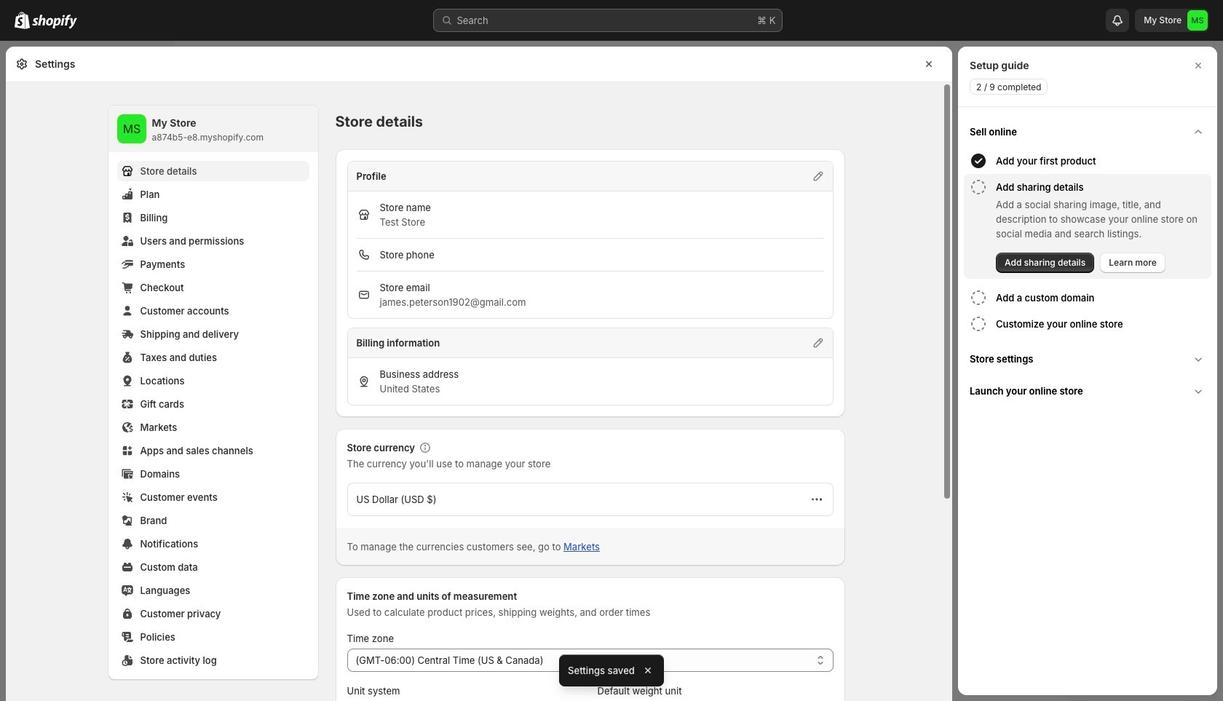 Task type: vqa. For each thing, say whether or not it's contained in the screenshot.
Shopify icon
yes



Task type: locate. For each thing, give the bounding box(es) containing it.
shopify image
[[15, 12, 30, 29], [32, 15, 77, 29]]

0 horizontal spatial my store image
[[117, 114, 146, 143]]

1 horizontal spatial my store image
[[1188, 10, 1208, 31]]

my store image
[[1188, 10, 1208, 31], [117, 114, 146, 143]]

dialog
[[958, 47, 1217, 695]]

1 vertical spatial my store image
[[117, 114, 146, 143]]

1 horizontal spatial shopify image
[[32, 15, 77, 29]]

shop settings menu element
[[108, 106, 318, 679]]



Task type: describe. For each thing, give the bounding box(es) containing it.
my store image inside shop settings menu element
[[117, 114, 146, 143]]

mark add sharing details as done image
[[970, 178, 987, 196]]

0 vertical spatial my store image
[[1188, 10, 1208, 31]]

mark customize your online store as done image
[[970, 315, 987, 333]]

0 horizontal spatial shopify image
[[15, 12, 30, 29]]

settings dialog
[[6, 47, 952, 701]]

mark add a custom domain as done image
[[970, 289, 987, 307]]



